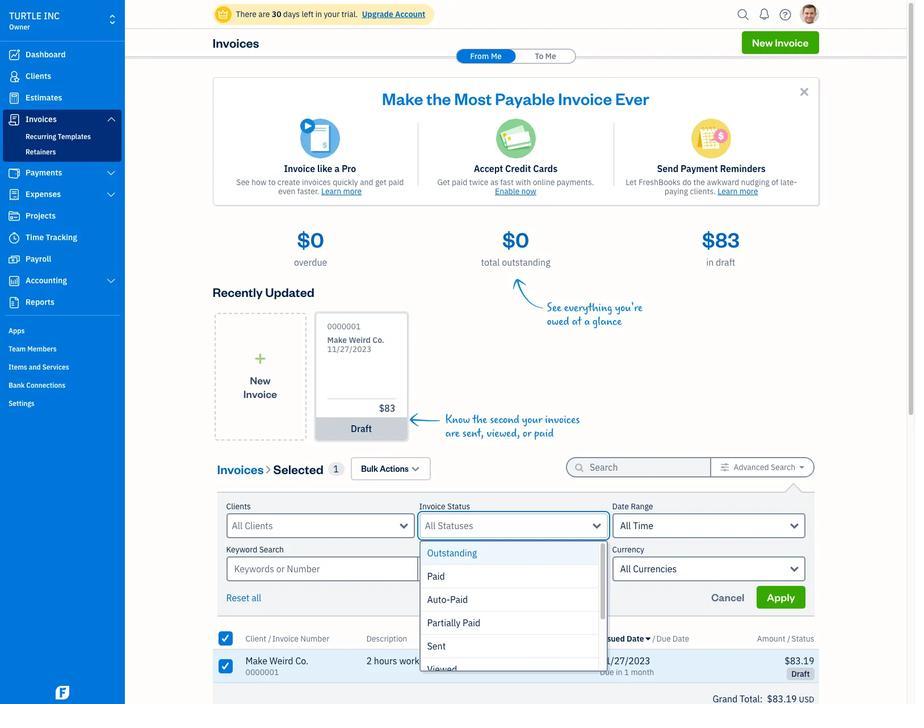 Task type: describe. For each thing, give the bounding box(es) containing it.
2 / from the left
[[652, 633, 655, 644]]

estimates link
[[3, 88, 121, 108]]

$0 overdue
[[294, 226, 327, 268]]

accept credit cards get paid twice as fast with online payments. enable now
[[437, 163, 594, 196]]

0 horizontal spatial 1
[[333, 463, 339, 474]]

/ for amount
[[787, 633, 790, 644]]

settings image
[[721, 463, 730, 472]]

draft inside the $83.19 draft
[[792, 669, 810, 679]]

paid for partially
[[463, 617, 480, 628]]

date for issued
[[627, 633, 644, 644]]

recurring templates
[[26, 132, 91, 141]]

0 vertical spatial in
[[315, 9, 322, 19]]

items and services link
[[3, 358, 121, 375]]

paid inside see how to create invoices quickly and get paid even faster.
[[388, 177, 404, 187]]

notifications image
[[755, 3, 774, 26]]

now
[[521, 186, 537, 196]]

$83 in draft
[[702, 226, 740, 268]]

retainers link
[[5, 145, 119, 159]]

invoices for paid
[[545, 413, 580, 426]]

all
[[252, 592, 261, 604]]

time inside all time dropdown button
[[633, 520, 654, 531]]

settings
[[9, 399, 35, 408]]

cards
[[533, 163, 558, 174]]

a inside see everything you're owed at a glance
[[584, 315, 590, 328]]

bank
[[9, 381, 25, 389]]

time tracking
[[26, 232, 77, 242]]

0000001 inside make weird co. 0000001
[[246, 667, 279, 677]]

invoice down go to help image
[[775, 36, 809, 49]]

30
[[272, 9, 281, 19]]

as
[[490, 177, 498, 187]]

search for advanced search
[[771, 462, 796, 472]]

$0 total outstanding
[[481, 226, 550, 268]]

reset all
[[226, 592, 261, 604]]

credit
[[505, 163, 531, 174]]

$0 for $0 overdue
[[297, 226, 324, 253]]

invoice like a pro image
[[300, 119, 340, 158]]

0000001 inside 0000001 make weird co. 11/27/2023
[[327, 321, 361, 332]]

turtle
[[9, 10, 42, 22]]

chevron large down image
[[106, 115, 116, 124]]

trial.
[[342, 9, 358, 19]]

paid for auto-
[[450, 594, 468, 605]]

0 vertical spatial new
[[752, 36, 773, 49]]

with
[[516, 177, 531, 187]]

send payment reminders
[[657, 163, 766, 174]]

services
[[42, 363, 69, 371]]

estimates
[[26, 93, 62, 103]]

0 vertical spatial due
[[657, 633, 671, 644]]

reports link
[[3, 292, 121, 313]]

reports
[[26, 297, 54, 307]]

accept credit cards image
[[496, 119, 536, 158]]

retainers
[[26, 148, 56, 156]]

partially paid option
[[420, 611, 598, 635]]

$83.19
[[785, 655, 814, 667]]

in inside 11/27/2023 due in 1 month
[[616, 667, 622, 677]]

go to help image
[[776, 6, 795, 23]]

to me link
[[516, 49, 575, 63]]

apply
[[767, 590, 795, 604]]

freshbooks
[[639, 177, 681, 187]]

bank connections
[[9, 381, 65, 389]]

money image
[[7, 254, 21, 265]]

draft inside the $83 in draft
[[716, 257, 736, 268]]

all time button
[[612, 513, 805, 538]]

fields
[[438, 563, 462, 575]]

11/27/2023 inside 0000001 make weird co. 11/27/2023
[[327, 344, 372, 354]]

0 horizontal spatial draft
[[351, 423, 372, 434]]

bulk
[[361, 463, 378, 474]]

currency
[[612, 544, 644, 555]]

all for all fields
[[425, 563, 436, 575]]

from me link
[[456, 49, 516, 63]]

invoices inside main element
[[26, 114, 57, 124]]

outstanding
[[502, 257, 550, 268]]

invoices for even
[[302, 177, 331, 187]]

even
[[278, 186, 295, 196]]

reset all button
[[226, 591, 261, 605]]

projects
[[26, 211, 56, 221]]

invoice up create
[[284, 163, 315, 174]]

make weird co. 0000001
[[246, 655, 308, 677]]

send payment reminders image
[[692, 119, 731, 158]]

invoice image
[[7, 114, 21, 125]]

2
[[366, 655, 372, 667]]

$0 for $0 total outstanding
[[502, 226, 529, 253]]

there
[[236, 9, 257, 19]]

payable
[[495, 87, 555, 109]]

the for know the second your invoices are sent, viewed, or paid
[[473, 413, 487, 426]]

accept
[[474, 163, 503, 174]]

left
[[302, 9, 314, 19]]

projects link
[[3, 206, 121, 227]]

0 vertical spatial a
[[335, 163, 340, 174]]

most
[[454, 87, 492, 109]]

bank connections link
[[3, 376, 121, 393]]

11/27/2023 inside 11/27/2023 due in 1 month
[[600, 655, 650, 667]]

hours
[[374, 655, 397, 667]]

Keyword Search text field
[[226, 556, 417, 581]]

0 vertical spatial your
[[324, 9, 340, 19]]

work
[[399, 655, 419, 667]]

and inside main element
[[29, 363, 41, 371]]

paying
[[665, 186, 688, 196]]

know
[[445, 413, 470, 426]]

owner
[[9, 23, 30, 31]]

issued date
[[600, 633, 644, 644]]

freshbooks image
[[53, 686, 72, 699]]

all currencies
[[620, 563, 677, 575]]

0000001 make weird co. 11/27/2023
[[327, 321, 384, 354]]

accounting
[[26, 275, 67, 286]]

paid inside know the second your invoices are sent, viewed, or paid
[[534, 427, 554, 440]]

to
[[535, 51, 544, 61]]

project image
[[7, 211, 21, 222]]

invoices button
[[217, 460, 264, 478]]

settings link
[[3, 395, 121, 412]]

payment
[[681, 163, 718, 174]]

invoice number link
[[272, 633, 329, 644]]

quickly
[[333, 177, 358, 187]]

expenses
[[26, 189, 61, 199]]

pro
[[342, 163, 356, 174]]

learn for a
[[321, 186, 341, 196]]

at
[[572, 315, 582, 328]]

you're
[[615, 301, 643, 315]]

1 horizontal spatial clients
[[226, 501, 251, 512]]

apply button
[[757, 586, 805, 609]]

let
[[626, 177, 637, 187]]

to
[[268, 177, 276, 187]]

all for all currencies
[[620, 563, 631, 575]]

description
[[366, 633, 407, 644]]

new invoice link for invoices
[[742, 31, 819, 54]]

awkward
[[707, 177, 739, 187]]

like
[[317, 163, 332, 174]]

invoices link
[[3, 110, 121, 130]]

see for see everything you're owed at a glance
[[547, 301, 562, 315]]

get
[[375, 177, 387, 187]]

main element
[[0, 0, 153, 704]]

outstanding option
[[420, 542, 598, 565]]

timer image
[[7, 232, 21, 244]]

are inside know the second your invoices are sent, viewed, or paid
[[445, 427, 460, 440]]



Task type: vqa. For each thing, say whether or not it's contained in the screenshot.
the are inside "Know The Second Your Invoices Are Sent, Viewed, Or Paid"
yes



Task type: locate. For each thing, give the bounding box(es) containing it.
weird inside make weird co. 0000001
[[270, 655, 293, 667]]

a left pro
[[335, 163, 340, 174]]

2 horizontal spatial the
[[693, 177, 705, 187]]

learn for reminders
[[718, 186, 738, 196]]

close image
[[798, 85, 811, 98]]

2 chevron large down image from the top
[[106, 190, 116, 199]]

time down range
[[633, 520, 654, 531]]

are
[[258, 9, 270, 19], [445, 427, 460, 440]]

1 vertical spatial 11/27/2023
[[600, 655, 650, 667]]

1 horizontal spatial search
[[771, 462, 796, 472]]

2 me from the left
[[545, 51, 556, 61]]

connections
[[26, 381, 65, 389]]

make inside make weird co. 0000001
[[246, 655, 267, 667]]

0 horizontal spatial are
[[258, 9, 270, 19]]

1 horizontal spatial co.
[[373, 335, 384, 345]]

know the second your invoices are sent, viewed, or paid
[[445, 413, 580, 440]]

status up outstanding
[[447, 501, 470, 512]]

due inside 11/27/2023 due in 1 month
[[600, 667, 614, 677]]

2 horizontal spatial paid
[[534, 427, 554, 440]]

team members
[[9, 345, 57, 353]]

1 horizontal spatial in
[[616, 667, 622, 677]]

chevron large down image for accounting
[[106, 276, 116, 286]]

All Statuses search field
[[425, 519, 593, 533]]

and left get
[[360, 177, 373, 187]]

/ right caretdown icon
[[652, 633, 655, 644]]

0 vertical spatial weird
[[349, 335, 371, 345]]

payroll
[[26, 254, 51, 264]]

learn more for a
[[321, 186, 362, 196]]

$83 for $83
[[379, 403, 395, 414]]

check image
[[220, 660, 231, 671]]

2 learn more from the left
[[718, 186, 758, 196]]

sent option
[[420, 635, 598, 658]]

search for keyword search
[[259, 544, 284, 555]]

1 horizontal spatial more
[[740, 186, 758, 196]]

invoices inside see how to create invoices quickly and get paid even faster.
[[302, 177, 331, 187]]

your left trial.
[[324, 9, 340, 19]]

0000001
[[327, 321, 361, 332], [246, 667, 279, 677]]

paid up auto-
[[427, 571, 445, 582]]

11/27/2023 due in 1 month
[[600, 655, 654, 677]]

search right keyword
[[259, 544, 284, 555]]

items
[[9, 363, 27, 371]]

updated
[[265, 284, 314, 300]]

recently
[[213, 284, 263, 300]]

2 more from the left
[[740, 186, 758, 196]]

paid up partially paid at the bottom of the page
[[450, 594, 468, 605]]

payments.
[[557, 177, 594, 187]]

weird inside 0000001 make weird co. 11/27/2023
[[349, 335, 371, 345]]

0 horizontal spatial the
[[427, 87, 451, 109]]

2 horizontal spatial in
[[706, 257, 714, 268]]

0 horizontal spatial new
[[250, 373, 271, 386]]

new
[[752, 36, 773, 49], [250, 373, 271, 386]]

1 left month
[[624, 667, 629, 677]]

due down issued
[[600, 667, 614, 677]]

1 chevron large down image from the top
[[106, 169, 116, 178]]

from me
[[470, 51, 502, 61]]

and right items
[[29, 363, 41, 371]]

your inside know the second your invoices are sent, viewed, or paid
[[522, 413, 542, 426]]

send
[[657, 163, 679, 174]]

0 horizontal spatial see
[[236, 177, 250, 187]]

0 horizontal spatial invoices
[[302, 177, 331, 187]]

1 me from the left
[[491, 51, 502, 61]]

0 horizontal spatial status
[[447, 501, 470, 512]]

sent
[[427, 640, 446, 652]]

new invoice down go to help image
[[752, 36, 809, 49]]

learn more down pro
[[321, 186, 362, 196]]

1 vertical spatial time
[[633, 520, 654, 531]]

1 horizontal spatial a
[[584, 315, 590, 328]]

0 horizontal spatial new invoice link
[[214, 313, 306, 441]]

are left the 30
[[258, 9, 270, 19]]

create
[[278, 177, 300, 187]]

amount / status
[[757, 633, 814, 644]]

see left the how
[[236, 177, 250, 187]]

0 vertical spatial 0000001
[[327, 321, 361, 332]]

report image
[[7, 297, 21, 308]]

expense image
[[7, 189, 21, 200]]

all time
[[620, 520, 654, 531]]

all left fields
[[425, 563, 436, 575]]

auto-paid
[[427, 594, 468, 605]]

members
[[27, 345, 57, 353]]

1 horizontal spatial /
[[652, 633, 655, 644]]

paid inside accept credit cards get paid twice as fast with online payments. enable now
[[452, 177, 467, 187]]

more for invoice like a pro
[[343, 186, 362, 196]]

caretdown image
[[646, 634, 651, 643]]

1 learn more from the left
[[321, 186, 362, 196]]

1 vertical spatial 1
[[624, 667, 629, 677]]

all
[[620, 520, 631, 531], [425, 563, 436, 575], [620, 563, 631, 575]]

1 vertical spatial status
[[792, 633, 814, 644]]

1 horizontal spatial me
[[545, 51, 556, 61]]

viewed option
[[420, 658, 598, 681]]

see inside see everything you're owed at a glance
[[547, 301, 562, 315]]

time inside 'time tracking' link
[[26, 232, 44, 242]]

invoice
[[775, 36, 809, 49], [558, 87, 612, 109], [284, 163, 315, 174], [243, 387, 277, 400], [419, 501, 446, 512], [272, 633, 299, 644]]

0 horizontal spatial co.
[[295, 655, 308, 667]]

1 vertical spatial in
[[706, 257, 714, 268]]

due date link
[[657, 633, 689, 644]]

chevron large down image
[[106, 169, 116, 178], [106, 190, 116, 199], [106, 276, 116, 286]]

paid right get
[[388, 177, 404, 187]]

1 horizontal spatial 0000001
[[327, 321, 361, 332]]

$83 for $83 in draft
[[702, 226, 740, 253]]

1 vertical spatial see
[[547, 301, 562, 315]]

date for due
[[673, 633, 689, 644]]

see inside see how to create invoices quickly and get paid even faster.
[[236, 177, 250, 187]]

chevron large down image inside expenses link
[[106, 190, 116, 199]]

1 horizontal spatial paid
[[452, 177, 467, 187]]

glance
[[593, 315, 622, 328]]

1 vertical spatial a
[[584, 315, 590, 328]]

1 vertical spatial 0000001
[[246, 667, 279, 677]]

caretdown image
[[800, 463, 804, 472]]

2 vertical spatial draft
[[792, 669, 810, 679]]

new down notifications icon
[[752, 36, 773, 49]]

1 more from the left
[[343, 186, 362, 196]]

paid inside option
[[450, 594, 468, 605]]

status up '$83.19'
[[792, 633, 814, 644]]

there are 30 days left in your trial. upgrade account
[[236, 9, 425, 19]]

and inside see how to create invoices quickly and get paid even faster.
[[360, 177, 373, 187]]

0 vertical spatial invoices
[[213, 35, 259, 51]]

0 horizontal spatial learn
[[321, 186, 341, 196]]

2 vertical spatial in
[[616, 667, 622, 677]]

1 vertical spatial invoices
[[545, 413, 580, 426]]

1 vertical spatial paid
[[450, 594, 468, 605]]

0 horizontal spatial make
[[246, 655, 267, 667]]

invoices
[[302, 177, 331, 187], [545, 413, 580, 426]]

learn more for reminders
[[718, 186, 758, 196]]

online
[[533, 177, 555, 187]]

0 horizontal spatial clients
[[26, 71, 51, 81]]

$0 inside $0 overdue
[[297, 226, 324, 253]]

see everything you're owed at a glance
[[547, 301, 643, 328]]

upgrade
[[362, 9, 393, 19]]

/ left status link
[[787, 633, 790, 644]]

the right do
[[693, 177, 705, 187]]

chevron large down image inside payments 'link'
[[106, 169, 116, 178]]

make inside 0000001 make weird co. 11/27/2023
[[327, 335, 347, 345]]

1 inside 11/27/2023 due in 1 month
[[624, 667, 629, 677]]

clients up estimates
[[26, 71, 51, 81]]

0 vertical spatial time
[[26, 232, 44, 242]]

$0 up outstanding
[[502, 226, 529, 253]]

/ for client
[[268, 633, 271, 644]]

chevron large down image down payroll link
[[106, 276, 116, 286]]

learn right clients.
[[718, 186, 738, 196]]

invoice down chevrondown icon
[[419, 501, 446, 512]]

date left range
[[612, 501, 629, 512]]

how
[[252, 177, 267, 187]]

total
[[481, 257, 500, 268]]

1 $0 from the left
[[297, 226, 324, 253]]

1 horizontal spatial learn more
[[718, 186, 758, 196]]

0 horizontal spatial paid
[[388, 177, 404, 187]]

issued date link
[[600, 633, 652, 644]]

dashboard image
[[7, 49, 21, 61]]

status
[[447, 501, 470, 512], [792, 633, 814, 644]]

clients inside main element
[[26, 71, 51, 81]]

estimate image
[[7, 93, 21, 104]]

turtle inc owner
[[9, 10, 60, 31]]

0 vertical spatial are
[[258, 9, 270, 19]]

get
[[437, 177, 450, 187]]

1 horizontal spatial are
[[445, 427, 460, 440]]

team
[[9, 345, 26, 353]]

1 horizontal spatial new invoice link
[[742, 31, 819, 54]]

all down currency
[[620, 563, 631, 575]]

dashboard link
[[3, 45, 121, 65]]

invoice like a pro
[[284, 163, 356, 174]]

date left caretdown icon
[[627, 633, 644, 644]]

selected
[[273, 461, 324, 477]]

1 left bulk
[[333, 463, 339, 474]]

to me
[[535, 51, 556, 61]]

the inside let freshbooks do the awkward nudging of late- paying clients.
[[693, 177, 705, 187]]

invoice left ever at the top of page
[[558, 87, 612, 109]]

templates
[[58, 132, 91, 141]]

2 horizontal spatial draft
[[792, 669, 810, 679]]

keyword search
[[226, 544, 284, 555]]

3 chevron large down image from the top
[[106, 276, 116, 286]]

0 vertical spatial 11/27/2023
[[327, 344, 372, 354]]

0 vertical spatial clients
[[26, 71, 51, 81]]

partially
[[427, 617, 461, 628]]

learn right faster.
[[321, 186, 341, 196]]

paid right 'get'
[[452, 177, 467, 187]]

me
[[491, 51, 502, 61], [545, 51, 556, 61]]

invoice down the plus image
[[243, 387, 277, 400]]

0 vertical spatial draft
[[716, 257, 736, 268]]

2 vertical spatial chevron large down image
[[106, 276, 116, 286]]

search inside dropdown button
[[771, 462, 796, 472]]

new invoice down the plus image
[[243, 373, 277, 400]]

2 vertical spatial make
[[246, 655, 267, 667]]

in inside the $83 in draft
[[706, 257, 714, 268]]

All Clients search field
[[232, 519, 400, 533]]

0 vertical spatial paid
[[427, 571, 445, 582]]

clients link
[[3, 66, 121, 87]]

0 vertical spatial see
[[236, 177, 250, 187]]

1 vertical spatial chevron large down image
[[106, 190, 116, 199]]

2 vertical spatial the
[[473, 413, 487, 426]]

inc
[[44, 10, 60, 22]]

0 horizontal spatial in
[[315, 9, 322, 19]]

make for make weird co. 0000001
[[246, 655, 267, 667]]

0 horizontal spatial your
[[324, 9, 340, 19]]

2 hours work
[[366, 655, 419, 667]]

0 horizontal spatial 0000001
[[246, 667, 279, 677]]

date right caretdown icon
[[673, 633, 689, 644]]

plus image
[[254, 353, 267, 364]]

1 horizontal spatial 1
[[624, 667, 629, 677]]

1 horizontal spatial the
[[473, 413, 487, 426]]

invoice right client link
[[272, 633, 299, 644]]

upgrade account link
[[360, 9, 425, 19]]

1 vertical spatial and
[[29, 363, 41, 371]]

check image
[[220, 632, 231, 644]]

1 / from the left
[[268, 633, 271, 644]]

0 horizontal spatial more
[[343, 186, 362, 196]]

time right timer icon
[[26, 232, 44, 242]]

0 vertical spatial new invoice link
[[742, 31, 819, 54]]

$0 up overdue
[[297, 226, 324, 253]]

2 horizontal spatial make
[[382, 87, 423, 109]]

1 vertical spatial invoices
[[26, 114, 57, 124]]

paid right or on the right bottom
[[534, 427, 554, 440]]

list box containing outstanding
[[420, 542, 607, 681]]

client image
[[7, 71, 21, 82]]

paid option
[[420, 565, 598, 588]]

new down the plus image
[[250, 373, 271, 386]]

new invoice
[[752, 36, 809, 49], [243, 373, 277, 400]]

clients
[[26, 71, 51, 81], [226, 501, 251, 512]]

more
[[343, 186, 362, 196], [740, 186, 758, 196]]

auto-paid option
[[420, 588, 598, 611]]

range
[[631, 501, 653, 512]]

0 horizontal spatial a
[[335, 163, 340, 174]]

the inside know the second your invoices are sent, viewed, or paid
[[473, 413, 487, 426]]

1 vertical spatial weird
[[270, 655, 293, 667]]

due right caretdown icon
[[657, 633, 671, 644]]

twice
[[469, 177, 488, 187]]

$0 inside $0 total outstanding
[[502, 226, 529, 253]]

0 horizontal spatial learn more
[[321, 186, 362, 196]]

1 horizontal spatial new invoice
[[752, 36, 809, 49]]

payment image
[[7, 167, 21, 179]]

payroll link
[[3, 249, 121, 270]]

reminders
[[720, 163, 766, 174]]

cancel button
[[701, 586, 755, 609]]

partially paid
[[427, 617, 480, 628]]

1 horizontal spatial status
[[792, 633, 814, 644]]

from
[[470, 51, 489, 61]]

1 vertical spatial draft
[[351, 423, 372, 434]]

second
[[490, 413, 519, 426]]

payments
[[26, 167, 62, 178]]

due
[[657, 633, 671, 644], [600, 667, 614, 677]]

more down pro
[[343, 186, 362, 196]]

all inside field
[[425, 563, 436, 575]]

more for send payment reminders
[[740, 186, 758, 196]]

all currencies button
[[612, 556, 805, 581]]

Search text field
[[590, 458, 692, 476]]

learn more down reminders
[[718, 186, 758, 196]]

3 / from the left
[[787, 633, 790, 644]]

the up sent,
[[473, 413, 487, 426]]

0 vertical spatial $83
[[702, 226, 740, 253]]

0 vertical spatial new invoice
[[752, 36, 809, 49]]

1 horizontal spatial time
[[633, 520, 654, 531]]

chevron large down image for payments
[[106, 169, 116, 178]]

search image
[[734, 6, 753, 23]]

chevron large down image down "retainers" link
[[106, 169, 116, 178]]

chevron large down image down payments 'link'
[[106, 190, 116, 199]]

payments link
[[3, 163, 121, 183]]

1 horizontal spatial due
[[657, 633, 671, 644]]

auto-
[[427, 594, 450, 605]]

co. inside make weird co. 0000001
[[295, 655, 308, 667]]

search left caretdown image
[[771, 462, 796, 472]]

2 learn from the left
[[718, 186, 738, 196]]

clients down invoices button
[[226, 501, 251, 512]]

11/27/2023
[[327, 344, 372, 354], [600, 655, 650, 667]]

me for from me
[[491, 51, 502, 61]]

expenses link
[[3, 185, 121, 205]]

0 vertical spatial and
[[360, 177, 373, 187]]

Keyword Search field
[[417, 556, 608, 581]]

your up or on the right bottom
[[522, 413, 542, 426]]

fast
[[500, 177, 514, 187]]

chevrondown image
[[410, 463, 421, 475]]

0 vertical spatial the
[[427, 87, 451, 109]]

$83.19 draft
[[785, 655, 814, 679]]

days
[[283, 9, 300, 19]]

are down "know"
[[445, 427, 460, 440]]

enable
[[495, 186, 520, 196]]

items and services
[[9, 363, 69, 371]]

weird
[[349, 335, 371, 345], [270, 655, 293, 667]]

chart image
[[7, 275, 21, 287]]

paid right partially
[[463, 617, 480, 628]]

all down date range
[[620, 520, 631, 531]]

2 horizontal spatial /
[[787, 633, 790, 644]]

do
[[683, 177, 692, 187]]

1 horizontal spatial see
[[547, 301, 562, 315]]

1 vertical spatial search
[[259, 544, 284, 555]]

1 horizontal spatial your
[[522, 413, 542, 426]]

1 vertical spatial clients
[[226, 501, 251, 512]]

1 learn from the left
[[321, 186, 341, 196]]

reset
[[226, 592, 250, 604]]

1 horizontal spatial 11/27/2023
[[600, 655, 650, 667]]

0 vertical spatial co.
[[373, 335, 384, 345]]

search
[[771, 462, 796, 472], [259, 544, 284, 555]]

2 $0 from the left
[[502, 226, 529, 253]]

1 horizontal spatial and
[[360, 177, 373, 187]]

1 vertical spatial new invoice
[[243, 373, 277, 400]]

more down reminders
[[740, 186, 758, 196]]

accounting link
[[3, 271, 121, 291]]

chevron large down image for expenses
[[106, 190, 116, 199]]

2 vertical spatial invoices
[[217, 461, 264, 477]]

in
[[315, 9, 322, 19], [706, 257, 714, 268], [616, 667, 622, 677]]

0 vertical spatial invoices
[[302, 177, 331, 187]]

crown image
[[217, 8, 229, 20]]

0 horizontal spatial new invoice
[[243, 373, 277, 400]]

make for make the most payable invoice ever
[[382, 87, 423, 109]]

a right at
[[584, 315, 590, 328]]

me right to
[[545, 51, 556, 61]]

apps
[[9, 326, 25, 335]]

status link
[[792, 633, 814, 644]]

list box
[[420, 542, 607, 681]]

/ right client
[[268, 633, 271, 644]]

me for to me
[[545, 51, 556, 61]]

0 vertical spatial make
[[382, 87, 423, 109]]

see up owed
[[547, 301, 562, 315]]

co. inside 0000001 make weird co. 11/27/2023
[[373, 335, 384, 345]]

2 vertical spatial paid
[[463, 617, 480, 628]]

0 vertical spatial status
[[447, 501, 470, 512]]

everything
[[564, 301, 612, 315]]

0 horizontal spatial due
[[600, 667, 614, 677]]

1 horizontal spatial new
[[752, 36, 773, 49]]

1 vertical spatial new
[[250, 373, 271, 386]]

new invoice link for know the second your invoices are sent, viewed, or paid
[[214, 313, 306, 441]]

all for all time
[[620, 520, 631, 531]]

invoices inside know the second your invoices are sent, viewed, or paid
[[545, 413, 580, 426]]

the for make the most payable invoice ever
[[427, 87, 451, 109]]

see for see how to create invoices quickly and get paid even faster.
[[236, 177, 250, 187]]

me right from at top right
[[491, 51, 502, 61]]

the left most in the top of the page
[[427, 87, 451, 109]]

1 horizontal spatial draft
[[716, 257, 736, 268]]



